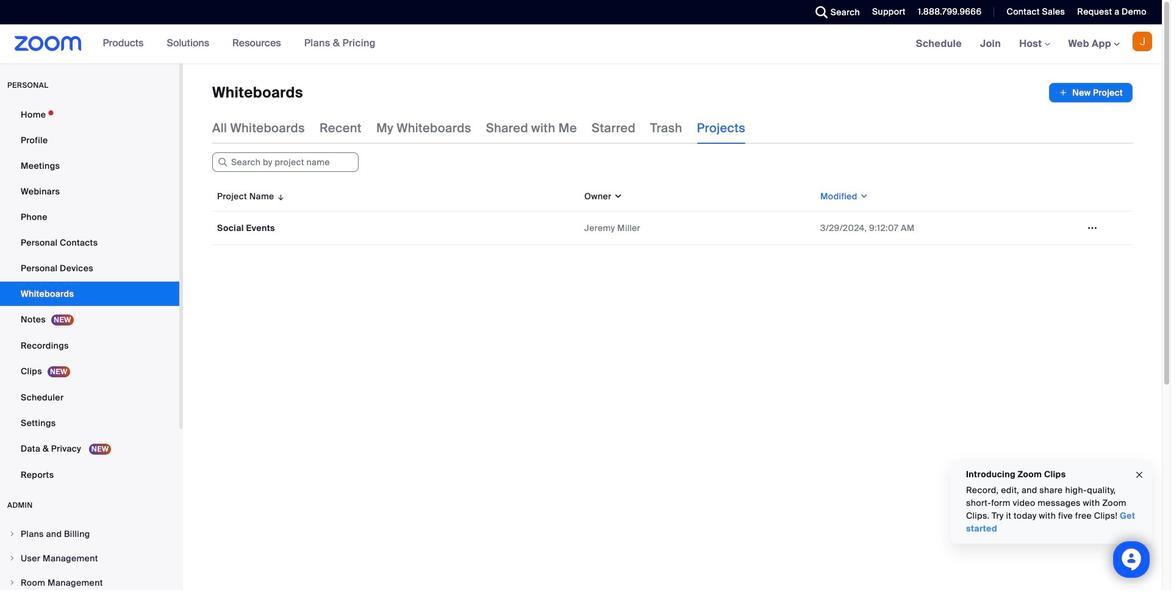 Task type: describe. For each thing, give the bounding box(es) containing it.
2 down image from the left
[[858, 190, 869, 203]]

product information navigation
[[94, 24, 385, 63]]

close image
[[1135, 468, 1145, 482]]

zoom logo image
[[15, 36, 82, 51]]

profile picture image
[[1133, 32, 1153, 51]]

meetings navigation
[[907, 24, 1163, 64]]

1 menu item from the top
[[0, 523, 179, 546]]

3 menu item from the top
[[0, 572, 179, 591]]

add image
[[1060, 87, 1068, 99]]

1 down image from the left
[[612, 190, 623, 203]]

2 right image from the top
[[9, 580, 16, 587]]

right image
[[9, 555, 16, 563]]



Task type: vqa. For each thing, say whether or not it's contained in the screenshot.
displayed
no



Task type: locate. For each thing, give the bounding box(es) containing it.
admin menu menu
[[0, 523, 179, 591]]

Search text field
[[212, 153, 359, 172]]

right image
[[9, 531, 16, 538], [9, 580, 16, 587]]

right image up right image
[[9, 531, 16, 538]]

application
[[212, 182, 1142, 254]]

2 vertical spatial menu item
[[0, 572, 179, 591]]

menu item
[[0, 523, 179, 546], [0, 547, 179, 571], [0, 572, 179, 591]]

1 vertical spatial menu item
[[0, 547, 179, 571]]

right image down right image
[[9, 580, 16, 587]]

arrow down image
[[274, 189, 286, 204]]

0 vertical spatial menu item
[[0, 523, 179, 546]]

1 horizontal spatial down image
[[858, 190, 869, 203]]

0 horizontal spatial down image
[[612, 190, 623, 203]]

1 right image from the top
[[9, 531, 16, 538]]

tabs of all whiteboard page tab list
[[212, 112, 746, 144]]

2 menu item from the top
[[0, 547, 179, 571]]

personal menu menu
[[0, 103, 179, 489]]

edit project image
[[1083, 223, 1103, 234]]

0 vertical spatial right image
[[9, 531, 16, 538]]

1 vertical spatial right image
[[9, 580, 16, 587]]

down image
[[612, 190, 623, 203], [858, 190, 869, 203]]

banner
[[0, 24, 1163, 64]]



